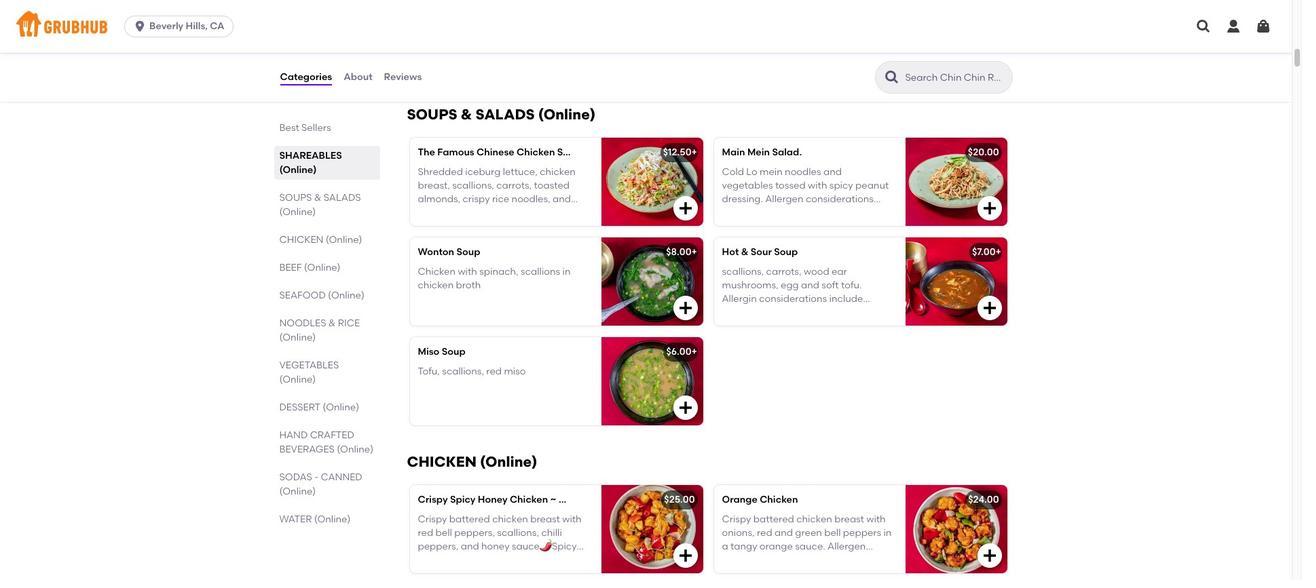 Task type: locate. For each thing, give the bounding box(es) containing it.
2 vertical spatial scallions,
[[497, 528, 539, 539]]

(online) down shareables (online)
[[279, 206, 316, 218]]

$20.00
[[968, 147, 999, 158]]

noodles & rice (online)
[[279, 318, 360, 344]]

0 vertical spatial spicy🌶️
[[722, 221, 759, 233]]

chicken inside crispy battered chicken breast with onions, red and green bell peppers in a tangy orange sauce.  allergen considerations include gluten and egg. 🥰 family favorite!
[[797, 514, 833, 525]]

scallions, down miso soup
[[442, 366, 484, 377]]

family
[[759, 569, 790, 581]]

(online) up rice
[[328, 290, 365, 302]]

0 vertical spatial soups
[[407, 106, 458, 123]]

gluten inside crispy battered chicken breast with onions, red and green bell peppers in a tangy orange sauce.  allergen considerations include gluten and egg. 🥰 family favorite!
[[829, 555, 860, 567]]

chicken right the orange
[[760, 495, 798, 506]]

1 vertical spatial spicy🌶️
[[840, 307, 877, 319]]

1 horizontal spatial egg.
[[776, 307, 796, 319]]

$12.50 +
[[663, 147, 697, 158]]

0 horizontal spatial scallions,
[[442, 366, 484, 377]]

crafted
[[310, 430, 354, 441]]

bell inside crispy battered chicken breast with onions, red and green bell peppers in a tangy orange sauce.  allergen considerations include gluten and egg. 🥰 family favorite!
[[825, 528, 841, 539]]

battered
[[449, 514, 490, 525], [754, 514, 795, 525]]

peppers
[[843, 528, 882, 539]]

salads up the famous chinese chicken salad
[[476, 106, 535, 123]]

chicken (online) up the spicy on the bottom of the page
[[407, 454, 538, 471]]

bell right green
[[825, 528, 841, 539]]

red left miso
[[487, 366, 502, 377]]

chicken (online) up beef (online)
[[279, 234, 362, 246]]

(online) down noodles
[[279, 332, 316, 344]]

1 vertical spatial include
[[830, 294, 864, 305]]

red up orange
[[757, 528, 773, 539]]

chicken left ~
[[510, 495, 548, 506]]

1 vertical spatial allergen
[[828, 541, 866, 553]]

2 horizontal spatial red
[[757, 528, 773, 539]]

include down sauce.
[[793, 555, 826, 567]]

0 horizontal spatial chicken
[[418, 280, 454, 291]]

1 horizontal spatial chicken
[[493, 514, 528, 525]]

1 vertical spatial soups
[[279, 192, 312, 204]]

allergen inside cold lo mein noodles and vegetables tossed with spicy peanut dressing.  allergen considerations include nuts and gluten🌶️mildly spicy🌶️
[[766, 194, 804, 205]]

in right peppers
[[884, 528, 892, 539]]

egg. inside scallions, carrots, wood ear mushrooms, egg and soft tofu. allergin considerations include gluten and egg. 🌶️mildly spicy🌶️
[[776, 307, 796, 319]]

gluten down allergin
[[722, 307, 753, 319]]

allergen down tossed at the top right
[[766, 194, 804, 205]]

& left rice
[[329, 318, 336, 329]]

with up broth at the left of the page
[[458, 266, 477, 278]]

crispy spicy honey chicken ~ new! image
[[601, 486, 703, 574]]

0 vertical spatial allergen
[[766, 194, 804, 205]]

tofu, scallions, red miso
[[418, 366, 526, 377]]

svg image for scallions, carrots, wood ear mushrooms, egg and soft tofu. allergin considerations include gluten and egg. 🌶️mildly spicy🌶️
[[982, 300, 998, 317]]

-
[[315, 472, 319, 484]]

and
[[824, 166, 842, 178], [782, 208, 800, 219], [801, 280, 820, 291], [756, 307, 774, 319], [775, 528, 793, 539], [461, 541, 479, 553], [862, 555, 880, 567]]

wood
[[804, 266, 830, 278]]

the famous chinese chicken salad
[[418, 147, 585, 158]]

considerations down egg at the right of page
[[759, 294, 827, 305]]

1 horizontal spatial bell
[[825, 528, 841, 539]]

with up peppers
[[867, 514, 886, 525]]

soups & salads (online) up the famous chinese chicken salad
[[407, 106, 596, 123]]

peanut
[[856, 180, 889, 191]]

salad
[[557, 147, 585, 158]]

0 horizontal spatial salads
[[324, 192, 361, 204]]

chicken inside 'crispy battered chicken breast with red bell peppers, scallions, chilli peppers, and honey sauce🌶️spicy 🌶️'
[[493, 514, 528, 525]]

breast up chilli on the left bottom of the page
[[531, 514, 560, 525]]

0 vertical spatial in
[[563, 266, 571, 278]]

& down shareables (online)
[[314, 192, 321, 204]]

chicken left salad
[[517, 147, 555, 158]]

spicy🌶️ up hot
[[722, 221, 759, 233]]

& up the famous
[[461, 106, 472, 123]]

scallions, inside scallions, carrots, wood ear mushrooms, egg and soft tofu. allergin considerations include gluten and egg. 🌶️mildly spicy🌶️
[[722, 266, 764, 278]]

soups
[[407, 106, 458, 123], [279, 192, 312, 204]]

peppers, up 🌶️ at the bottom left
[[418, 541, 459, 553]]

(online) inside noodles & rice (online)
[[279, 332, 316, 344]]

chicken up beef (online)
[[279, 234, 324, 246]]

orange chicken image
[[906, 486, 1008, 574]]

0 horizontal spatial chicken
[[279, 234, 324, 246]]

0 vertical spatial soups & salads (online)
[[407, 106, 596, 123]]

1 horizontal spatial salads
[[476, 106, 535, 123]]

scallions,
[[722, 266, 764, 278], [442, 366, 484, 377], [497, 528, 539, 539]]

categories
[[280, 71, 332, 83]]

~
[[551, 495, 557, 506]]

spicy🌶️ inside cold lo mein noodles and vegetables tossed with spicy peanut dressing.  allergen considerations include nuts and gluten🌶️mildly spicy🌶️
[[722, 221, 759, 233]]

egg.
[[776, 307, 796, 319], [722, 569, 743, 581]]

seafood
[[279, 290, 326, 302]]

water
[[279, 514, 312, 526]]

chicken
[[517, 147, 555, 158], [418, 266, 456, 278], [510, 495, 548, 506], [760, 495, 798, 506]]

salads down shareables (online)
[[324, 192, 361, 204]]

2 vertical spatial include
[[793, 555, 826, 567]]

bell
[[436, 528, 452, 539], [825, 528, 841, 539]]

2 bell from the left
[[825, 528, 841, 539]]

& right hot
[[741, 247, 749, 258]]

in right scallions
[[563, 266, 571, 278]]

scallions, up the mushrooms,
[[722, 266, 764, 278]]

1 vertical spatial considerations
[[759, 294, 827, 305]]

(online) down the crafted
[[337, 444, 374, 456]]

2 vertical spatial considerations
[[722, 555, 790, 567]]

0 vertical spatial egg.
[[776, 307, 796, 319]]

2 horizontal spatial chicken
[[797, 514, 833, 525]]

red up 🌶️ at the bottom left
[[418, 528, 433, 539]]

+ for $12.50
[[692, 147, 697, 158]]

svg image
[[1256, 18, 1272, 35], [133, 20, 147, 33], [982, 201, 998, 217], [982, 300, 998, 317], [982, 548, 998, 565]]

considerations up 🥰
[[722, 555, 790, 567]]

egg. inside crispy battered chicken breast with onions, red and green bell peppers in a tangy orange sauce.  allergen considerations include gluten and egg. 🥰 family favorite!
[[722, 569, 743, 581]]

scallions, carrots, wood ear mushrooms, egg and soft tofu. allergin considerations include gluten and egg. 🌶️mildly spicy🌶️
[[722, 266, 877, 319]]

chilli
[[542, 528, 562, 539]]

scallions
[[521, 266, 560, 278]]

0 vertical spatial scallions,
[[722, 266, 764, 278]]

0 vertical spatial considerations
[[806, 194, 874, 205]]

chicken up green
[[797, 514, 833, 525]]

crispy inside crispy battered chicken breast with onions, red and green bell peppers in a tangy orange sauce.  allergen considerations include gluten and egg. 🥰 family favorite!
[[722, 514, 752, 525]]

(online) down sodas
[[279, 486, 316, 498]]

+ for $8.00
[[692, 247, 697, 258]]

0 horizontal spatial egg.
[[722, 569, 743, 581]]

0 vertical spatial peppers,
[[455, 528, 495, 539]]

spicy🌶️
[[722, 221, 759, 233], [840, 307, 877, 319]]

soups & salads (online) down shareables (online)
[[279, 192, 361, 218]]

(online) down shareables
[[279, 164, 317, 176]]

chicken with spinach, scallions in chicken broth
[[418, 266, 571, 291]]

1 horizontal spatial chicken
[[407, 454, 477, 471]]

with
[[808, 180, 828, 191], [458, 266, 477, 278], [563, 514, 582, 525], [867, 514, 886, 525]]

categories button
[[279, 53, 333, 102]]

&
[[461, 106, 472, 123], [314, 192, 321, 204], [741, 247, 749, 258], [329, 318, 336, 329]]

chicken up the spicy on the bottom of the page
[[407, 454, 477, 471]]

1 horizontal spatial gluten
[[829, 555, 860, 567]]

breast up peppers
[[835, 514, 865, 525]]

crispy up "onions,"
[[722, 514, 752, 525]]

svg image
[[1196, 18, 1212, 35], [1226, 18, 1242, 35], [678, 53, 694, 69], [678, 201, 694, 217], [678, 300, 694, 317], [678, 400, 694, 417], [678, 548, 694, 565]]

tofu.
[[842, 280, 862, 291]]

+
[[692, 147, 697, 158], [692, 247, 697, 258], [996, 247, 1002, 258], [692, 347, 697, 358]]

1 vertical spatial chicken (online)
[[407, 454, 538, 471]]

and left 'honey'
[[461, 541, 479, 553]]

chicken down wonton
[[418, 266, 456, 278]]

svg image for cold lo mein noodles and vegetables tossed with spicy peanut dressing.  allergen considerations include nuts and gluten🌶️mildly spicy🌶️
[[982, 201, 998, 217]]

0 horizontal spatial in
[[563, 266, 571, 278]]

1 vertical spatial egg.
[[722, 569, 743, 581]]

egg. down egg at the right of page
[[776, 307, 796, 319]]

1 horizontal spatial spicy🌶️
[[840, 307, 877, 319]]

1 breast from the left
[[531, 514, 560, 525]]

(online) inside hand crafted beverages (online)
[[337, 444, 374, 456]]

0 horizontal spatial gluten
[[722, 307, 753, 319]]

breast inside crispy battered chicken breast with onions, red and green bell peppers in a tangy orange sauce.  allergen considerations include gluten and egg. 🥰 family favorite!
[[835, 514, 865, 525]]

search icon image
[[884, 69, 900, 86]]

chicken
[[279, 234, 324, 246], [407, 454, 477, 471]]

soups up the
[[407, 106, 458, 123]]

sodas
[[279, 472, 312, 484]]

and inside 'crispy battered chicken breast with red bell peppers, scallions, chilli peppers, and honey sauce🌶️spicy 🌶️'
[[461, 541, 479, 553]]

1 vertical spatial peppers,
[[418, 541, 459, 553]]

1 vertical spatial gluten
[[829, 555, 860, 567]]

spicy🌶️ down tofu.
[[840, 307, 877, 319]]

1 horizontal spatial scallions,
[[497, 528, 539, 539]]

beef
[[279, 262, 302, 274]]

svg image for crispy spicy honey chicken ~ new! image
[[678, 548, 694, 565]]

tangy
[[731, 541, 758, 553]]

$7.00 +
[[973, 247, 1002, 258]]

(online) up crispy spicy honey chicken ~ new! at the left bottom of the page
[[480, 454, 538, 471]]

chicken for crispy
[[493, 514, 528, 525]]

svg image for crispy battered chicken breast with onions, red and green bell peppers in a tangy orange sauce.  allergen considerations include gluten and egg. 🥰 family favorite!
[[982, 548, 998, 565]]

1 bell from the left
[[436, 528, 452, 539]]

vegetables (online)
[[279, 360, 339, 386]]

1 horizontal spatial allergen
[[828, 541, 866, 553]]

1 vertical spatial scallions,
[[442, 366, 484, 377]]

tossed
[[776, 180, 806, 191]]

gluten down peppers
[[829, 555, 860, 567]]

battered inside crispy battered chicken breast with onions, red and green bell peppers in a tangy orange sauce.  allergen considerations include gluten and egg. 🥰 family favorite!
[[754, 514, 795, 525]]

spinach,
[[480, 266, 519, 278]]

0 horizontal spatial battered
[[449, 514, 490, 525]]

1 vertical spatial in
[[884, 528, 892, 539]]

bell down the spicy on the bottom of the page
[[436, 528, 452, 539]]

edamame - steamed image
[[601, 0, 703, 78]]

crispy inside 'crispy battered chicken breast with red bell peppers, scallions, chilli peppers, and honey sauce🌶️spicy 🌶️'
[[418, 514, 447, 525]]

(online) inside shareables (online)
[[279, 164, 317, 176]]

breast inside 'crispy battered chicken breast with red bell peppers, scallions, chilli peppers, and honey sauce🌶️spicy 🌶️'
[[531, 514, 560, 525]]

main
[[722, 147, 745, 158]]

0 horizontal spatial spicy🌶️
[[722, 221, 759, 233]]

& inside noodles & rice (online)
[[329, 318, 336, 329]]

chicken down crispy spicy honey chicken ~ new! at the left bottom of the page
[[493, 514, 528, 525]]

battered inside 'crispy battered chicken breast with red bell peppers, scallions, chilli peppers, and honey sauce🌶️spicy 🌶️'
[[449, 514, 490, 525]]

2 horizontal spatial scallions,
[[722, 266, 764, 278]]

include inside cold lo mein noodles and vegetables tossed with spicy peanut dressing.  allergen considerations include nuts and gluten🌶️mildly spicy🌶️
[[722, 208, 756, 219]]

1 vertical spatial soups & salads (online)
[[279, 192, 361, 218]]

and up spicy
[[824, 166, 842, 178]]

onions,
[[722, 528, 755, 539]]

2 breast from the left
[[835, 514, 865, 525]]

honey
[[482, 541, 510, 553]]

allergen down peppers
[[828, 541, 866, 553]]

0 vertical spatial gluten
[[722, 307, 753, 319]]

considerations down spicy
[[806, 194, 874, 205]]

and up orange
[[775, 528, 793, 539]]

with down noodles
[[808, 180, 828, 191]]

(online) inside sodas - canned (online)
[[279, 486, 316, 498]]

1 vertical spatial chicken
[[407, 454, 477, 471]]

gluten inside scallions, carrots, wood ear mushrooms, egg and soft tofu. allergin considerations include gluten and egg. 🌶️mildly spicy🌶️
[[722, 307, 753, 319]]

broth
[[456, 280, 481, 291]]

battered down 'orange chicken'
[[754, 514, 795, 525]]

lo
[[747, 166, 758, 178]]

0 horizontal spatial soups & salads (online)
[[279, 192, 361, 218]]

0 horizontal spatial breast
[[531, 514, 560, 525]]

Search Chin Chin Restaurant search field
[[904, 71, 1008, 84]]

salads
[[476, 106, 535, 123], [324, 192, 361, 204]]

0 horizontal spatial red
[[418, 528, 433, 539]]

(online) down vegetables
[[279, 374, 316, 386]]

0 horizontal spatial allergen
[[766, 194, 804, 205]]

1 battered from the left
[[449, 514, 490, 525]]

chicken (online)
[[279, 234, 362, 246], [407, 454, 538, 471]]

battered down the spicy on the bottom of the page
[[449, 514, 490, 525]]

2 battered from the left
[[754, 514, 795, 525]]

include down the dressing.
[[722, 208, 756, 219]]

egg. left 🥰
[[722, 569, 743, 581]]

1 vertical spatial salads
[[324, 192, 361, 204]]

soup right miso
[[442, 347, 466, 358]]

1 horizontal spatial breast
[[835, 514, 865, 525]]

0 horizontal spatial chicken (online)
[[279, 234, 362, 246]]

seafood (online)
[[279, 290, 365, 302]]

0 horizontal spatial include
[[722, 208, 756, 219]]

0 vertical spatial include
[[722, 208, 756, 219]]

$8.00 +
[[666, 247, 697, 258]]

chicken inside chicken with spinach, scallions in chicken broth
[[418, 266, 456, 278]]

crispy up 🌶️ at the bottom left
[[418, 514, 447, 525]]

breast for bell
[[835, 514, 865, 525]]

0 horizontal spatial bell
[[436, 528, 452, 539]]

beverly hills, ca button
[[124, 16, 239, 37]]

$24.00
[[969, 495, 999, 506]]

main mein salad. image
[[906, 138, 1008, 226]]

considerations
[[806, 194, 874, 205], [759, 294, 827, 305], [722, 555, 790, 567]]

scallions, up 'honey'
[[497, 528, 539, 539]]

main navigation navigation
[[0, 0, 1293, 53]]

with down new!
[[563, 514, 582, 525]]

chicken left broth at the left of the page
[[418, 280, 454, 291]]

breast
[[531, 514, 560, 525], [835, 514, 865, 525]]

2 horizontal spatial include
[[830, 294, 864, 305]]

(online)
[[538, 106, 596, 123], [279, 164, 317, 176], [279, 206, 316, 218], [326, 234, 362, 246], [304, 262, 341, 274], [328, 290, 365, 302], [279, 332, 316, 344], [279, 374, 316, 386], [323, 402, 359, 414], [337, 444, 374, 456], [480, 454, 538, 471], [279, 486, 316, 498], [314, 514, 351, 526]]

1 horizontal spatial in
[[884, 528, 892, 539]]

canned
[[321, 472, 363, 484]]

crispy for crispy spicy honey chicken ~ new!
[[418, 495, 448, 506]]

1 horizontal spatial battered
[[754, 514, 795, 525]]

crispy spicy honey chicken ~ new!
[[418, 495, 583, 506]]

hand crafted beverages (online)
[[279, 430, 374, 456]]

soup right wonton
[[457, 247, 481, 258]]

salad.
[[773, 147, 802, 158]]

and down allergin
[[756, 307, 774, 319]]

crispy left the spicy on the bottom of the page
[[418, 495, 448, 506]]

include down tofu.
[[830, 294, 864, 305]]

1 horizontal spatial include
[[793, 555, 826, 567]]

(online) up seafood (online)
[[304, 262, 341, 274]]

soups down shareables (online)
[[279, 192, 312, 204]]

peppers,
[[455, 528, 495, 539], [418, 541, 459, 553]]

red inside 'crispy battered chicken breast with red bell peppers, scallions, chilli peppers, and honey sauce🌶️spicy 🌶️'
[[418, 528, 433, 539]]

chinese
[[477, 147, 515, 158]]

peppers, up 'honey'
[[455, 528, 495, 539]]



Task type: describe. For each thing, give the bounding box(es) containing it.
hand
[[279, 430, 308, 441]]

dessert
[[279, 402, 321, 414]]

soft
[[822, 280, 839, 291]]

tofu,
[[418, 366, 440, 377]]

cold lo mein noodles and vegetables tossed with spicy peanut dressing.  allergen considerations include nuts and gluten🌶️mildly spicy🌶️
[[722, 166, 889, 233]]

svg image for miso soup 'image'
[[678, 400, 694, 417]]

allergen inside crispy battered chicken breast with onions, red and green bell peppers in a tangy orange sauce.  allergen considerations include gluten and egg. 🥰 family favorite!
[[828, 541, 866, 553]]

beverly
[[150, 20, 184, 32]]

1 horizontal spatial soups
[[407, 106, 458, 123]]

wonton soup image
[[601, 238, 703, 326]]

the famous chinese chicken salad image
[[601, 138, 703, 226]]

orange
[[722, 495, 758, 506]]

🌶️
[[418, 555, 430, 567]]

$7.00
[[973, 247, 996, 258]]

about
[[344, 71, 373, 83]]

spicy🌶️ inside scallions, carrots, wood ear mushrooms, egg and soft tofu. allergin considerations include gluten and egg. 🌶️mildly spicy🌶️
[[840, 307, 877, 319]]

spicy
[[830, 180, 854, 191]]

wonton
[[418, 247, 454, 258]]

bell inside 'crispy battered chicken breast with red bell peppers, scallions, chilli peppers, and honey sauce🌶️spicy 🌶️'
[[436, 528, 452, 539]]

mushrooms,
[[722, 280, 779, 291]]

0 vertical spatial chicken (online)
[[279, 234, 362, 246]]

svg image inside beverly hills, ca button
[[133, 20, 147, 33]]

svg image for edamame - steamed image
[[678, 53, 694, 69]]

and right nuts
[[782, 208, 800, 219]]

salads inside soups & salads (online)
[[324, 192, 361, 204]]

miso soup image
[[601, 338, 703, 426]]

(online) right water
[[314, 514, 351, 526]]

hills,
[[186, 20, 208, 32]]

best
[[279, 122, 299, 134]]

with inside crispy battered chicken breast with onions, red and green bell peppers in a tangy orange sauce.  allergen considerations include gluten and egg. 🥰 family favorite!
[[867, 514, 886, 525]]

(online) inside vegetables (online)
[[279, 374, 316, 386]]

🌶️mildly
[[799, 307, 837, 319]]

chicken for orange
[[797, 514, 833, 525]]

miso soup
[[418, 347, 466, 358]]

cold
[[722, 166, 744, 178]]

ear
[[832, 266, 848, 278]]

with inside cold lo mein noodles and vegetables tossed with spicy peanut dressing.  allergen considerations include nuts and gluten🌶️mildly spicy🌶️
[[808, 180, 828, 191]]

carrots,
[[767, 266, 802, 278]]

sauce🌶️spicy
[[512, 541, 577, 553]]

$12.50
[[663, 147, 692, 158]]

$6.00 +
[[667, 347, 697, 358]]

with inside 'crispy battered chicken breast with red bell peppers, scallions, chilli peppers, and honey sauce🌶️spicy 🌶️'
[[563, 514, 582, 525]]

with inside chicken with spinach, scallions in chicken broth
[[458, 266, 477, 278]]

and down wood
[[801, 280, 820, 291]]

soup for $6.00 +
[[442, 347, 466, 358]]

shareables (online)
[[279, 150, 342, 176]]

a
[[722, 541, 729, 553]]

0 vertical spatial chicken
[[279, 234, 324, 246]]

crispy for crispy battered chicken breast with red bell peppers, scallions, chilli peppers, and honey sauce🌶️spicy 🌶️
[[418, 514, 447, 525]]

mein
[[748, 147, 770, 158]]

miso
[[418, 347, 440, 358]]

noodles
[[785, 166, 822, 178]]

famous
[[438, 147, 475, 158]]

the
[[418, 147, 435, 158]]

svg image for wonton soup image
[[678, 300, 694, 317]]

allergin
[[722, 294, 757, 305]]

new!
[[559, 495, 583, 506]]

chicken inside chicken with spinach, scallions in chicken broth
[[418, 280, 454, 291]]

considerations inside crispy battered chicken breast with onions, red and green bell peppers in a tangy orange sauce.  allergen considerations include gluten and egg. 🥰 family favorite!
[[722, 555, 790, 567]]

miso
[[504, 366, 526, 377]]

1 horizontal spatial red
[[487, 366, 502, 377]]

include inside scallions, carrots, wood ear mushrooms, egg and soft tofu. allergin considerations include gluten and egg. 🌶️mildly spicy🌶️
[[830, 294, 864, 305]]

🥰
[[745, 569, 757, 581]]

$6.00
[[667, 347, 692, 358]]

dressing.
[[722, 194, 763, 205]]

noodles
[[279, 318, 326, 329]]

water (online)
[[279, 514, 351, 526]]

hot & sour soup image
[[906, 238, 1008, 326]]

battered for peppers,
[[449, 514, 490, 525]]

1 horizontal spatial soups & salads (online)
[[407, 106, 596, 123]]

(online) up beef (online)
[[326, 234, 362, 246]]

0 horizontal spatial soups
[[279, 192, 312, 204]]

battered for and
[[754, 514, 795, 525]]

beverages
[[279, 444, 335, 456]]

crispy battered chicken breast with red bell peppers, scallions, chilli peppers, and honey sauce🌶️spicy 🌶️
[[418, 514, 582, 567]]

gluten🌶️mildly
[[802, 208, 872, 219]]

red inside crispy battered chicken breast with onions, red and green bell peppers in a tangy orange sauce.  allergen considerations include gluten and egg. 🥰 family favorite!
[[757, 528, 773, 539]]

favorite!
[[792, 569, 832, 581]]

include inside crispy battered chicken breast with onions, red and green bell peppers in a tangy orange sauce.  allergen considerations include gluten and egg. 🥰 family favorite!
[[793, 555, 826, 567]]

beverly hills, ca
[[150, 20, 224, 32]]

about button
[[343, 53, 373, 102]]

crispy battered chicken breast with onions, red and green bell peppers in a tangy orange sauce.  allergen considerations include gluten and egg. 🥰 family favorite!
[[722, 514, 892, 581]]

crispy for crispy battered chicken breast with onions, red and green bell peppers in a tangy orange sauce.  allergen considerations include gluten and egg. 🥰 family favorite!
[[722, 514, 752, 525]]

reviews button
[[383, 53, 423, 102]]

vegetables
[[722, 180, 773, 191]]

in inside chicken with spinach, scallions in chicken broth
[[563, 266, 571, 278]]

0 vertical spatial salads
[[476, 106, 535, 123]]

sour
[[751, 247, 772, 258]]

(online) up salad
[[538, 106, 596, 123]]

svg image for the famous chinese chicken salad image
[[678, 201, 694, 217]]

(online) up the crafted
[[323, 402, 359, 414]]

shareables
[[279, 150, 342, 162]]

sellers
[[302, 122, 331, 134]]

nuts
[[758, 208, 780, 219]]

reviews
[[384, 71, 422, 83]]

mein
[[760, 166, 783, 178]]

in inside crispy battered chicken breast with onions, red and green bell peppers in a tangy orange sauce.  allergen considerations include gluten and egg. 🥰 family favorite!
[[884, 528, 892, 539]]

sauce.
[[796, 541, 826, 553]]

scallions, inside 'crispy battered chicken breast with red bell peppers, scallions, chilli peppers, and honey sauce🌶️spicy 🌶️'
[[497, 528, 539, 539]]

1 horizontal spatial chicken (online)
[[407, 454, 538, 471]]

beef (online)
[[279, 262, 341, 274]]

ca
[[210, 20, 224, 32]]

wonton soup
[[418, 247, 481, 258]]

green
[[796, 528, 822, 539]]

considerations inside scallions, carrots, wood ear mushrooms, egg and soft tofu. allergin considerations include gluten and egg. 🌶️mildly spicy🌶️
[[759, 294, 827, 305]]

soup for $8.00 +
[[457, 247, 481, 258]]

orange
[[760, 541, 793, 553]]

+ for $7.00
[[996, 247, 1002, 258]]

soup up carrots,
[[774, 247, 798, 258]]

(online) inside soups & salads (online)
[[279, 206, 316, 218]]

rice
[[338, 318, 360, 329]]

vegetables
[[279, 360, 339, 372]]

honey
[[478, 495, 508, 506]]

+ for $6.00
[[692, 347, 697, 358]]

$8.00
[[666, 247, 692, 258]]

hot
[[722, 247, 739, 258]]

breast for chilli
[[531, 514, 560, 525]]

and down peppers
[[862, 555, 880, 567]]

egg
[[781, 280, 799, 291]]

dessert (online)
[[279, 402, 359, 414]]

orange chicken
[[722, 495, 798, 506]]

main mein salad.
[[722, 147, 802, 158]]

considerations inside cold lo mein noodles and vegetables tossed with spicy peanut dressing.  allergen considerations include nuts and gluten🌶️mildly spicy🌶️
[[806, 194, 874, 205]]

hot & sour soup
[[722, 247, 798, 258]]



Task type: vqa. For each thing, say whether or not it's contained in the screenshot.
Seafood,
no



